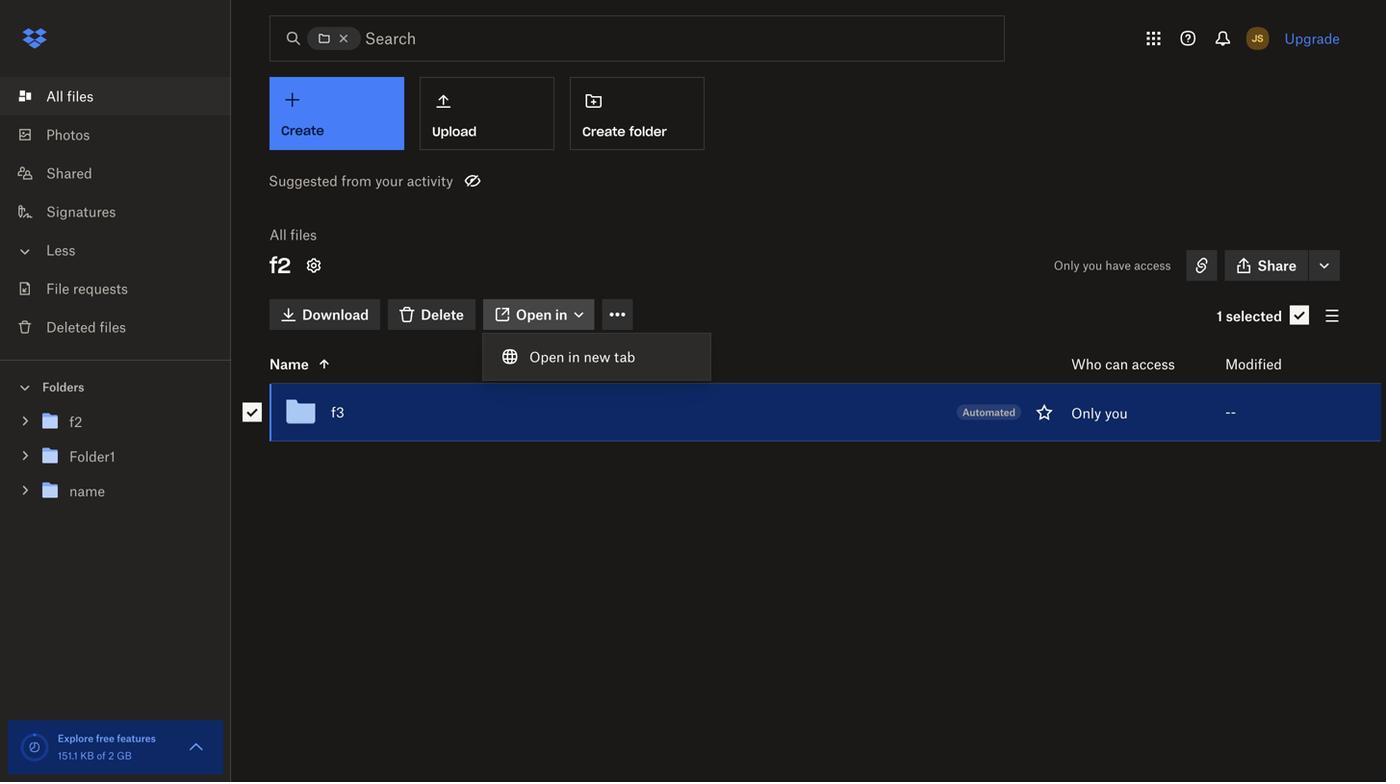 Task type: locate. For each thing, give the bounding box(es) containing it.
1 vertical spatial you
[[1105, 405, 1128, 422]]

1 selected
[[1217, 308, 1282, 324]]

only right add to starred icon
[[1071, 405, 1101, 422]]

files up f2
[[290, 227, 317, 243]]

deleted
[[46, 319, 96, 335]]

of
[[97, 750, 106, 762]]

photos link
[[15, 116, 231, 154]]

0 horizontal spatial files
[[67, 88, 94, 104]]

table
[[227, 346, 1381, 442]]

files up photos
[[67, 88, 94, 104]]

all files inside all files "link"
[[46, 88, 94, 104]]

all up photos
[[46, 88, 63, 104]]

0 horizontal spatial all
[[46, 88, 63, 104]]

all files link
[[15, 77, 231, 116], [270, 225, 317, 245]]

1 vertical spatial all files link
[[270, 225, 317, 245]]

you inside button
[[1105, 405, 1128, 422]]

automated
[[962, 406, 1016, 419]]

who
[[1071, 356, 1102, 373]]

all files up f2
[[270, 227, 317, 243]]

1 - from the left
[[1225, 404, 1231, 421]]

1 vertical spatial files
[[290, 227, 317, 243]]

kb
[[80, 750, 94, 762]]

0 horizontal spatial all files
[[46, 88, 94, 104]]

1 vertical spatial all
[[270, 227, 287, 243]]

files inside list item
[[67, 88, 94, 104]]

shared
[[46, 165, 92, 181]]

new
[[584, 349, 611, 365]]

access
[[1134, 258, 1171, 273], [1132, 356, 1175, 373]]

access right the "have"
[[1134, 258, 1171, 273]]

-
[[1225, 404, 1231, 421], [1231, 404, 1236, 421]]

1 horizontal spatial you
[[1105, 405, 1128, 422]]

quota usage element
[[19, 733, 50, 763]]

0 vertical spatial files
[[67, 88, 94, 104]]

less image
[[15, 242, 35, 261]]

create
[[582, 124, 625, 140]]

tab
[[614, 349, 635, 365]]

1 vertical spatial all files
[[270, 227, 317, 243]]

only inside button
[[1071, 405, 1101, 422]]

files
[[67, 88, 94, 104], [290, 227, 317, 243], [100, 319, 126, 335]]

you down can
[[1105, 405, 1128, 422]]

only
[[1054, 258, 1080, 273], [1071, 405, 1101, 422]]

file
[[46, 281, 69, 297]]

1 horizontal spatial all files
[[270, 227, 317, 243]]

file requests link
[[15, 270, 231, 308]]

your
[[375, 173, 403, 189]]

0 horizontal spatial you
[[1083, 258, 1102, 273]]

1 vertical spatial only
[[1071, 405, 1101, 422]]

0 vertical spatial all files link
[[15, 77, 231, 116]]

open
[[529, 349, 564, 365]]

all
[[46, 88, 63, 104], [270, 227, 287, 243]]

all files
[[46, 88, 94, 104], [270, 227, 317, 243]]

list
[[0, 65, 231, 360]]

0 vertical spatial only
[[1054, 258, 1080, 273]]

have
[[1105, 258, 1131, 273]]

only you button
[[1071, 403, 1128, 424]]

less
[[46, 242, 75, 258]]

requests
[[73, 281, 128, 297]]

2 vertical spatial files
[[100, 319, 126, 335]]

all up f2
[[270, 227, 287, 243]]

deleted files link
[[15, 308, 231, 347]]

share button
[[1225, 250, 1308, 281]]

explore free features 151.1 kb of 2 gb
[[58, 733, 156, 762]]

list containing all files
[[0, 65, 231, 360]]

2
[[108, 750, 114, 762]]

you for only you
[[1105, 405, 1128, 422]]

deleted files
[[46, 319, 126, 335]]

modified button
[[1225, 353, 1332, 376]]

only left the "have"
[[1054, 258, 1080, 273]]

files down file requests link
[[100, 319, 126, 335]]

name
[[270, 356, 309, 373]]

0 vertical spatial you
[[1083, 258, 1102, 273]]

all files link up photos
[[15, 77, 231, 116]]

all files link up f2
[[270, 225, 317, 245]]

0 vertical spatial all
[[46, 88, 63, 104]]

0 vertical spatial all files
[[46, 88, 94, 104]]

group
[[0, 401, 231, 523]]

you
[[1083, 258, 1102, 273], [1105, 405, 1128, 422]]

1 horizontal spatial files
[[100, 319, 126, 335]]

name button
[[270, 353, 1024, 376]]

0 horizontal spatial all files link
[[15, 77, 231, 116]]

only for only you have access
[[1054, 258, 1080, 273]]

all files up photos
[[46, 88, 94, 104]]

access right can
[[1132, 356, 1175, 373]]

only you
[[1071, 405, 1128, 422]]

you left the "have"
[[1083, 258, 1102, 273]]

in
[[568, 349, 580, 365]]

folders button
[[0, 373, 231, 401]]

folder
[[629, 124, 667, 140]]



Task type: vqa. For each thing, say whether or not it's contained in the screenshot.
Name button
yes



Task type: describe. For each thing, give the bounding box(es) containing it.
create folder
[[582, 124, 667, 140]]

suggested from your activity
[[269, 173, 453, 189]]

1
[[1217, 308, 1223, 324]]

only you have access
[[1054, 258, 1171, 273]]

features
[[117, 733, 156, 745]]

modified
[[1225, 356, 1282, 373]]

table containing name
[[227, 346, 1381, 442]]

shared link
[[15, 154, 231, 193]]

1 vertical spatial access
[[1132, 356, 1175, 373]]

all inside list item
[[46, 88, 63, 104]]

151.1
[[58, 750, 78, 762]]

0 vertical spatial access
[[1134, 258, 1171, 273]]

1 horizontal spatial all files link
[[270, 225, 317, 245]]

signatures link
[[15, 193, 231, 231]]

all files link inside list
[[15, 77, 231, 116]]

all files list item
[[0, 77, 231, 116]]

upgrade
[[1285, 30, 1340, 47]]

--
[[1225, 404, 1236, 421]]

suggested
[[269, 173, 338, 189]]

who can access
[[1071, 356, 1175, 373]]

f2
[[270, 252, 291, 279]]

share
[[1258, 258, 1297, 274]]

create folder button
[[570, 77, 705, 150]]

open in new tab menu
[[483, 334, 710, 380]]

upgrade link
[[1285, 30, 1340, 47]]

folders
[[42, 380, 84, 395]]

activity
[[407, 173, 453, 189]]

file requests
[[46, 281, 128, 297]]

open in new tab
[[529, 349, 635, 365]]

signatures
[[46, 204, 116, 220]]

photos
[[46, 127, 90, 143]]

from
[[341, 173, 372, 189]]

gb
[[117, 750, 132, 762]]

free
[[96, 733, 115, 745]]

f3
[[331, 404, 344, 421]]

dropbox image
[[15, 19, 54, 58]]

open in new tab menu item
[[483, 342, 710, 373]]

2 - from the left
[[1231, 404, 1236, 421]]

1 horizontal spatial all
[[270, 227, 287, 243]]

name f3, modified 11/20/2023 11:54 am, element
[[227, 384, 1381, 442]]

2 horizontal spatial files
[[290, 227, 317, 243]]

explore
[[58, 733, 94, 745]]

add to starred image
[[1033, 401, 1056, 424]]

f3 link
[[331, 401, 344, 424]]

only for only you
[[1071, 405, 1101, 422]]

selected
[[1226, 308, 1282, 324]]

can
[[1105, 356, 1128, 373]]

you for only you have access
[[1083, 258, 1102, 273]]



